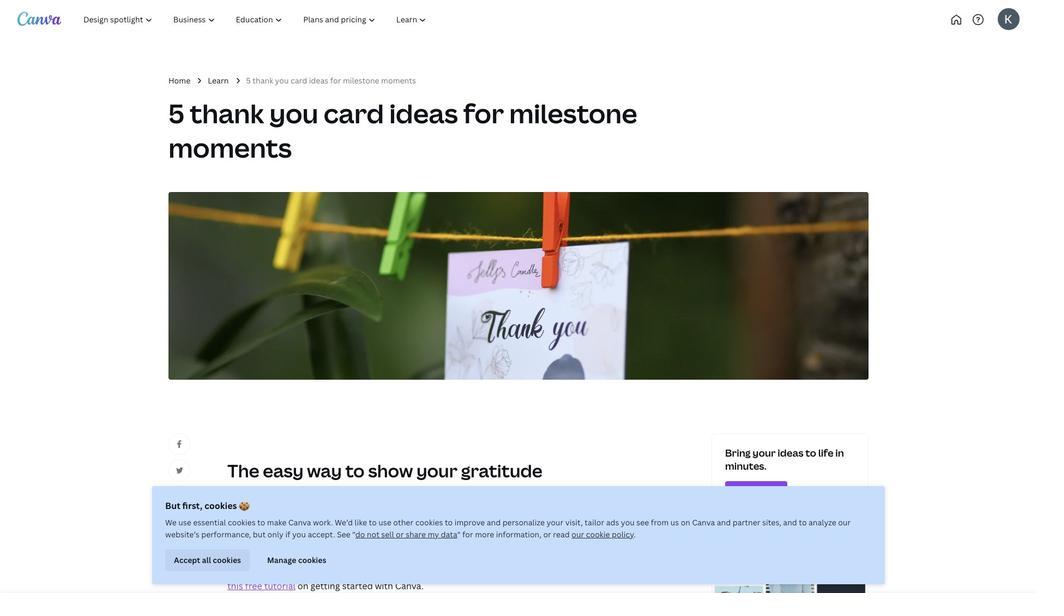 Task type: locate. For each thing, give the bounding box(es) containing it.
1 vertical spatial our
[[572, 529, 585, 540]]

revive
[[538, 511, 563, 523]]

0 vertical spatial with
[[523, 497, 541, 509]]

🍪
[[239, 500, 250, 512]]

1 vertical spatial milestone
[[510, 96, 638, 131]]

of inside below we'll share thank you card templates suitable for different stages of your personal and professional life, helping you pay it forward. and if you want to brush up on canva basics,
[[529, 552, 538, 564]]

share up a
[[462, 497, 485, 509]]

1 vertical spatial of
[[529, 552, 538, 564]]

0 horizontal spatial "
[[353, 529, 356, 540]]

1 horizontal spatial our
[[839, 517, 851, 528]]

to up but
[[258, 517, 265, 528]]

it up them
[[284, 497, 290, 509]]

we'll
[[255, 552, 275, 564]]

canva makes it simple to create
[[228, 497, 363, 509]]

5 down home link
[[169, 96, 185, 131]]

or left read
[[544, 529, 552, 540]]

up
[[518, 566, 529, 578]]

0 vertical spatial on
[[681, 517, 691, 528]]

started
[[342, 580, 373, 592]]

1 horizontal spatial use
[[379, 517, 392, 528]]

partner
[[733, 517, 761, 528]]

1 horizontal spatial "
[[458, 529, 461, 540]]

of right art
[[624, 511, 633, 523]]

the down friends
[[565, 511, 580, 523]]

canva down personal
[[544, 566, 570, 578]]

1 vertical spatial on
[[531, 566, 542, 578]]

to
[[806, 446, 817, 460], [346, 459, 365, 482], [322, 497, 331, 509], [527, 511, 536, 523], [258, 517, 265, 528], [369, 517, 377, 528], [445, 517, 453, 528], [800, 517, 807, 528], [480, 566, 489, 578]]

" inside we use essential cookies to make canva work. we'd like to use other cookies to improve and personalize your visit, tailor ads you see from us on canva and partner sites, and to analyze our website's performance, but only if you accept. see "
[[353, 529, 356, 540]]

if
[[286, 529, 291, 540], [432, 566, 438, 578]]

if right only
[[286, 529, 291, 540]]

the up do
[[354, 511, 368, 523]]

1 vertical spatial 5 thank you card ideas for milestone moments
[[169, 96, 638, 165]]

canva right us
[[693, 517, 716, 528]]

0 vertical spatial 5
[[246, 75, 251, 86]]

your
[[753, 446, 776, 460], [417, 459, 458, 482], [547, 517, 564, 528], [540, 552, 560, 564]]

1 horizontal spatial the
[[565, 511, 580, 523]]

look
[[477, 511, 494, 523]]

5 thank you card ideas for milestone moments
[[246, 75, 416, 86], [169, 96, 638, 165]]

them
[[273, 511, 295, 523]]

if inside we use essential cookies to make canva work. we'd like to use other cookies to improve and personalize your visit, tailor ads you see from us on canva and partner sites, and to analyze our website's performance, but only if you accept. see "
[[286, 529, 291, 540]]

from inside directly from the canva editor. let's take a look at how to revive the fading art of thank you cards.
[[331, 511, 352, 523]]

" right see
[[353, 529, 356, 540]]

to down different
[[480, 566, 489, 578]]

0 horizontal spatial 5
[[169, 96, 185, 131]]

with inside you share digitally with friends or clients. you can even
[[523, 497, 541, 509]]

or up visit,
[[575, 497, 584, 509]]

accept.
[[308, 529, 335, 540]]

share up life,
[[277, 552, 300, 564]]

read
[[554, 529, 570, 540]]

1 horizontal spatial share
[[406, 529, 426, 540]]

on inside we use essential cookies to make canva work. we'd like to use other cookies to improve and personalize your visit, tailor ads you see from us on canva and partner sites, and to analyze our website's performance, but only if you accept. see "
[[681, 517, 691, 528]]

if inside below we'll share thank you card templates suitable for different stages of your personal and professional life, helping you pay it forward. and if you want to brush up on canva basics,
[[432, 566, 438, 578]]

1 vertical spatial ideas
[[390, 96, 458, 131]]

check out this free tutorial
[[228, 566, 644, 592]]

our
[[839, 517, 851, 528], [572, 529, 585, 540]]

the easy way to show your gratitude
[[228, 459, 543, 482]]

simple
[[292, 497, 320, 509]]

see
[[637, 517, 650, 528]]

your up you share digitally with friends or clients. you can even
[[417, 459, 458, 482]]

1 vertical spatial moments
[[169, 130, 292, 165]]

pexels thới nam cao 10806198 image
[[169, 192, 869, 380]]

0 horizontal spatial with
[[375, 580, 393, 592]]

2 vertical spatial card
[[345, 552, 364, 564]]

your up read
[[547, 517, 564, 528]]

minutes.
[[726, 459, 767, 472]]

0 vertical spatial of
[[624, 511, 633, 523]]

from
[[331, 511, 352, 523], [651, 517, 669, 528]]

0 horizontal spatial if
[[286, 529, 291, 540]]

2 vertical spatial ideas
[[778, 446, 804, 460]]

different
[[461, 552, 498, 564]]

ideas
[[309, 75, 329, 86], [390, 96, 458, 131], [778, 446, 804, 460]]

cookies right "all"
[[213, 555, 241, 565]]

2 vertical spatial share
[[277, 552, 300, 564]]

cards.
[[271, 525, 296, 537]]

you
[[275, 75, 289, 86], [270, 96, 319, 131], [444, 497, 460, 509], [621, 517, 635, 528], [253, 525, 269, 537], [292, 529, 306, 540], [328, 552, 343, 564], [332, 566, 348, 578], [440, 566, 456, 578]]

personal
[[562, 552, 599, 564]]

of inside directly from the canva editor. let's take a look at how to revive the fading art of thank you cards.
[[624, 511, 633, 523]]

0 vertical spatial our
[[839, 517, 851, 528]]

your down read
[[540, 552, 560, 564]]

at
[[496, 511, 505, 523]]

all
[[202, 555, 211, 565]]

stages
[[500, 552, 527, 564]]

milestone
[[343, 75, 380, 86], [510, 96, 638, 131]]

learn link
[[208, 75, 229, 87]]

thank inside directly from the canva editor. let's take a look at how to revive the fading art of thank you cards.
[[228, 525, 251, 537]]

clients.
[[586, 497, 616, 509]]

see
[[337, 529, 351, 540]]

canva up sell
[[370, 511, 396, 523]]

sell
[[382, 529, 394, 540]]

1 the from the left
[[354, 511, 368, 523]]

share down 'other'
[[406, 529, 426, 540]]

home link
[[169, 75, 191, 87]]

0 vertical spatial milestone
[[343, 75, 380, 86]]

of right the stages
[[529, 552, 538, 564]]

on down helping
[[298, 580, 309, 592]]

2 horizontal spatial or
[[575, 497, 584, 509]]

thank up helping
[[302, 552, 326, 564]]

and up 'check' in the bottom of the page
[[601, 552, 617, 564]]

our down visit,
[[572, 529, 585, 540]]

1 vertical spatial if
[[432, 566, 438, 578]]

accept all cookies button
[[165, 550, 250, 571]]

only
[[268, 529, 284, 540]]

share inside you share digitally with friends or clients. you can even
[[462, 497, 485, 509]]

policy
[[612, 529, 634, 540]]

of
[[624, 511, 633, 523], [529, 552, 538, 564]]

our right 'analyze'
[[839, 517, 851, 528]]

2 horizontal spatial on
[[681, 517, 691, 528]]

us
[[671, 517, 680, 528]]

1 horizontal spatial it
[[368, 566, 373, 578]]

it right pay
[[368, 566, 373, 578]]

cookies
[[205, 500, 237, 512], [228, 517, 256, 528], [416, 517, 443, 528], [213, 555, 241, 565], [298, 555, 327, 565]]

1 " from the left
[[353, 529, 356, 540]]

with up personalize
[[523, 497, 541, 509]]

digitally
[[487, 497, 520, 509]]

1 horizontal spatial of
[[624, 511, 633, 523]]

0 horizontal spatial the
[[354, 511, 368, 523]]

website's
[[165, 529, 200, 540]]

2 horizontal spatial share
[[462, 497, 485, 509]]

to inside bring your ideas to life in minutes.
[[806, 446, 817, 460]]

with down forward.
[[375, 580, 393, 592]]

0 horizontal spatial it
[[284, 497, 290, 509]]

to right how
[[527, 511, 536, 523]]

1 vertical spatial with
[[375, 580, 393, 592]]

cookies up essential
[[205, 500, 237, 512]]

tutorial
[[264, 580, 296, 592]]

cookies down 🍪
[[228, 517, 256, 528]]

from inside we use essential cookies to make canva work. we'd like to use other cookies to improve and personalize your visit, tailor ads you see from us on canva and partner sites, and to analyze our website's performance, but only if you accept. see "
[[651, 517, 669, 528]]

do
[[356, 529, 365, 540]]

0 horizontal spatial on
[[298, 580, 309, 592]]

or right sell
[[396, 529, 404, 540]]

0 horizontal spatial milestone
[[343, 75, 380, 86]]

0 horizontal spatial of
[[529, 552, 538, 564]]

pay
[[350, 566, 365, 578]]

0 vertical spatial moments
[[381, 75, 416, 86]]

suitable
[[411, 552, 445, 564]]

1 horizontal spatial from
[[651, 517, 669, 528]]

0 horizontal spatial ideas
[[309, 75, 329, 86]]

use up website's
[[179, 517, 191, 528]]

cookies inside button
[[298, 555, 327, 565]]

0 vertical spatial ideas
[[309, 75, 329, 86]]

1 horizontal spatial or
[[544, 529, 552, 540]]

we use essential cookies to make canva work. we'd like to use other cookies to improve and personalize your visit, tailor ads you see from us on canva and partner sites, and to analyze our website's performance, but only if you accept. see "
[[165, 517, 851, 540]]

your right bring
[[753, 446, 776, 460]]

from left us
[[651, 517, 669, 528]]

0 vertical spatial if
[[286, 529, 291, 540]]

to left life
[[806, 446, 817, 460]]

from down create on the bottom left of the page
[[331, 511, 352, 523]]

on right up
[[531, 566, 542, 578]]

other
[[394, 517, 414, 528]]

cookies up helping
[[298, 555, 327, 565]]

0 vertical spatial share
[[462, 497, 485, 509]]

5 right "learn"
[[246, 75, 251, 86]]

let's
[[427, 511, 447, 523]]

canva
[[228, 497, 254, 509], [370, 511, 396, 523], [289, 517, 311, 528], [693, 517, 716, 528], [544, 566, 570, 578]]

art
[[610, 511, 622, 523]]

if right and
[[432, 566, 438, 578]]

use up sell
[[379, 517, 392, 528]]

1 horizontal spatial if
[[432, 566, 438, 578]]

and
[[487, 517, 501, 528], [717, 517, 731, 528], [784, 517, 798, 528], [601, 552, 617, 564]]

1 vertical spatial 5
[[169, 96, 185, 131]]

1 vertical spatial share
[[406, 529, 426, 540]]

0 horizontal spatial use
[[179, 517, 191, 528]]

0 horizontal spatial share
[[277, 552, 300, 564]]

learn
[[208, 75, 229, 86]]

0 horizontal spatial from
[[331, 511, 352, 523]]

and up the do not sell or share my data " for more information, or read our cookie policy . at bottom
[[487, 517, 501, 528]]

2 the from the left
[[565, 511, 580, 523]]

you inside directly from the canva editor. let's take a look at how to revive the fading art of thank you cards.
[[253, 525, 269, 537]]

1 horizontal spatial moments
[[381, 75, 416, 86]]

thank down "even"
[[228, 525, 251, 537]]

accept all cookies
[[174, 555, 241, 565]]

1 vertical spatial it
[[368, 566, 373, 578]]

life,
[[282, 566, 297, 578]]

on right us
[[681, 517, 691, 528]]

and left partner
[[717, 517, 731, 528]]

1 horizontal spatial with
[[523, 497, 541, 509]]

moments
[[381, 75, 416, 86], [169, 130, 292, 165]]

manage
[[267, 555, 296, 565]]

the
[[228, 459, 260, 482]]

2 horizontal spatial ideas
[[778, 446, 804, 460]]

top level navigation element
[[74, 9, 473, 31]]

show
[[368, 459, 413, 482]]

0 horizontal spatial or
[[396, 529, 404, 540]]

data
[[441, 529, 458, 540]]

1 horizontal spatial on
[[531, 566, 542, 578]]

with
[[523, 497, 541, 509], [375, 580, 393, 592]]

0 horizontal spatial moments
[[169, 130, 292, 165]]

0 horizontal spatial our
[[572, 529, 585, 540]]

" down improve
[[458, 529, 461, 540]]

how
[[507, 511, 524, 523]]



Task type: vqa. For each thing, say whether or not it's contained in the screenshot.
#2B70E4 IMAGE
no



Task type: describe. For each thing, give the bounding box(es) containing it.
thank inside below we'll share thank you card templates suitable for different stages of your personal and professional life, helping you pay it forward. and if you want to brush up on canva basics,
[[302, 552, 326, 564]]

make
[[267, 517, 287, 528]]

canva down canva makes it simple to create
[[289, 517, 311, 528]]

even
[[228, 511, 248, 523]]

.
[[634, 529, 636, 540]]

check
[[603, 566, 627, 578]]

ideas inside bring your ideas to life in minutes.
[[778, 446, 804, 460]]

basics,
[[572, 566, 601, 578]]

for inside below we'll share thank you card templates suitable for different stages of your personal and professional life, helping you pay it forward. and if you want to brush up on canva basics,
[[447, 552, 459, 564]]

print them link
[[250, 511, 295, 523]]

not
[[367, 529, 380, 540]]

want
[[458, 566, 478, 578]]

can
[[636, 497, 651, 509]]

print them
[[250, 511, 295, 523]]

you
[[618, 497, 634, 509]]

or inside you share digitally with friends or clients. you can even
[[575, 497, 584, 509]]

canva inside directly from the canva editor. let's take a look at how to revive the fading art of thank you cards.
[[370, 511, 396, 523]]

a
[[469, 511, 474, 523]]

way
[[307, 459, 342, 482]]

it inside below we'll share thank you card templates suitable for different stages of your personal and professional life, helping you pay it forward. and if you want to brush up on canva basics,
[[368, 566, 373, 578]]

to up data
[[445, 517, 453, 528]]

and
[[413, 566, 430, 578]]

cookies up my
[[416, 517, 443, 528]]

canva inside below we'll share thank you card templates suitable for different stages of your personal and professional life, helping you pay it forward. and if you want to brush up on canva basics,
[[544, 566, 570, 578]]

directly
[[297, 511, 329, 523]]

to right like
[[369, 517, 377, 528]]

you inside you share digitally with friends or clients. you can even
[[444, 497, 460, 509]]

information,
[[496, 529, 542, 540]]

bring your ideas to life in minutes.
[[726, 446, 845, 472]]

cookie
[[586, 529, 610, 540]]

fading
[[582, 511, 608, 523]]

with for friends
[[523, 497, 541, 509]]

out
[[630, 566, 644, 578]]

free
[[245, 580, 262, 592]]

thank down learn link
[[190, 96, 264, 131]]

print
[[250, 511, 271, 523]]

1 horizontal spatial milestone
[[510, 96, 638, 131]]

1 horizontal spatial ideas
[[390, 96, 458, 131]]

more
[[475, 529, 495, 540]]

friends
[[543, 497, 573, 509]]

professional
[[228, 566, 280, 578]]

bring your ideas to life in minutes. link
[[712, 433, 869, 593]]

do not sell or share my data link
[[356, 529, 458, 540]]

ads
[[607, 517, 620, 528]]

our inside we use essential cookies to make canva work. we'd like to use other cookies to improve and personalize your visit, tailor ads you see from us on canva and partner sites, and to analyze our website's performance, but only if you accept. see "
[[839, 517, 851, 528]]

with for canva.
[[375, 580, 393, 592]]

take
[[450, 511, 467, 523]]

life
[[819, 446, 834, 460]]

sites,
[[763, 517, 782, 528]]

forward.
[[376, 566, 411, 578]]

personalize
[[503, 517, 545, 528]]

easy
[[263, 459, 304, 482]]

but first, cookies 🍪
[[165, 500, 250, 512]]

canva.
[[395, 580, 424, 592]]

to inside directly from the canva editor. let's take a look at how to revive the fading art of thank you cards.
[[527, 511, 536, 523]]

1 vertical spatial card
[[324, 96, 384, 131]]

getting
[[311, 580, 340, 592]]

card inside below we'll share thank you card templates suitable for different stages of your personal and professional life, helping you pay it forward. and if you want to brush up on canva basics,
[[345, 552, 364, 564]]

canva up "even"
[[228, 497, 254, 509]]

2 " from the left
[[458, 529, 461, 540]]

0 vertical spatial 5 thank you card ideas for milestone moments
[[246, 75, 416, 86]]

below
[[228, 552, 253, 564]]

your inside below we'll share thank you card templates suitable for different stages of your personal and professional life, helping you pay it forward. and if you want to brush up on canva basics,
[[540, 552, 560, 564]]

and inside below we'll share thank you card templates suitable for different stages of your personal and professional life, helping you pay it forward. and if you want to brush up on canva basics,
[[601, 552, 617, 564]]

on getting started with canva.
[[296, 580, 424, 592]]

2 vertical spatial on
[[298, 580, 309, 592]]

check out this free tutorial link
[[228, 566, 644, 592]]

on inside below we'll share thank you card templates suitable for different stages of your personal and professional life, helping you pay it forward. and if you want to brush up on canva basics,
[[531, 566, 542, 578]]

my
[[428, 529, 439, 540]]

this
[[228, 580, 243, 592]]

1 use from the left
[[179, 517, 191, 528]]

cookies inside "button"
[[213, 555, 241, 565]]

templates
[[367, 552, 409, 564]]

2 use from the left
[[379, 517, 392, 528]]

editor.
[[398, 511, 425, 523]]

gratitude
[[461, 459, 543, 482]]

share inside below we'll share thank you card templates suitable for different stages of your personal and professional life, helping you pay it forward. and if you want to brush up on canva basics,
[[277, 552, 300, 564]]

home
[[169, 75, 191, 86]]

improve
[[455, 517, 485, 528]]

below we'll share thank you card templates suitable for different stages of your personal and professional life, helping you pay it forward. and if you want to brush up on canva basics,
[[228, 552, 617, 578]]

to right way
[[346, 459, 365, 482]]

and right sites,
[[784, 517, 798, 528]]

we'd
[[335, 517, 353, 528]]

0 vertical spatial card
[[291, 75, 307, 86]]

your inside bring your ideas to life in minutes.
[[753, 446, 776, 460]]

like
[[355, 517, 367, 528]]

thank right "learn"
[[253, 75, 273, 86]]

1 horizontal spatial 5
[[246, 75, 251, 86]]

accept
[[174, 555, 200, 565]]

but
[[165, 500, 181, 512]]

directly from the canva editor. let's take a look at how to revive the fading art of thank you cards.
[[228, 511, 633, 537]]

performance,
[[201, 529, 251, 540]]

create
[[334, 497, 360, 509]]

you share digitally with friends or clients. you can even
[[228, 497, 651, 523]]

to up directly
[[322, 497, 331, 509]]

first,
[[183, 500, 203, 512]]

helping
[[299, 566, 330, 578]]

essential
[[193, 517, 226, 528]]

our cookie policy link
[[572, 529, 634, 540]]

we
[[165, 517, 177, 528]]

analyze
[[809, 517, 837, 528]]

your inside we use essential cookies to make canva work. we'd like to use other cookies to improve and personalize your visit, tailor ads you see from us on canva and partner sites, and to analyze our website's performance, but only if you accept. see "
[[547, 517, 564, 528]]

makes
[[256, 497, 282, 509]]

manage cookies button
[[259, 550, 335, 571]]

to inside below we'll share thank you card templates suitable for different stages of your personal and professional life, helping you pay it forward. and if you want to brush up on canva basics,
[[480, 566, 489, 578]]

0 vertical spatial it
[[284, 497, 290, 509]]

work.
[[313, 517, 333, 528]]

manage cookies
[[267, 555, 327, 565]]

to left 'analyze'
[[800, 517, 807, 528]]



